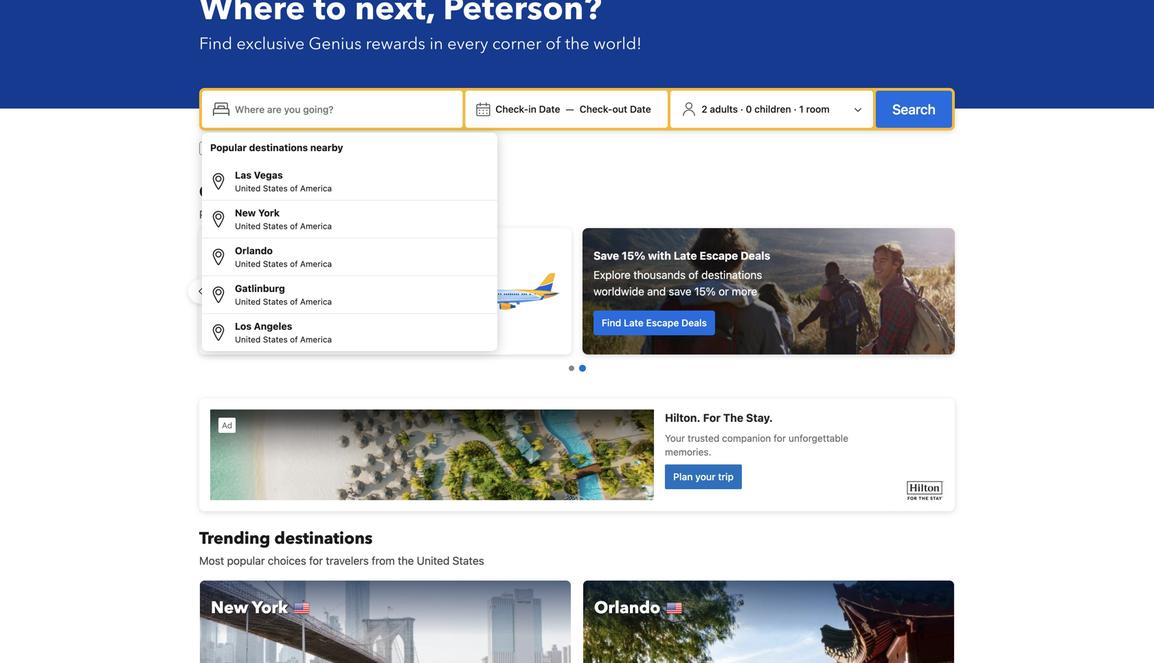 Task type: locate. For each thing, give the bounding box(es) containing it.
0 vertical spatial destinations
[[249, 142, 308, 153]]

search for search
[[893, 101, 936, 117]]

find for find late escape deals
[[602, 317, 622, 329]]

1 horizontal spatial 15%
[[695, 285, 716, 298]]

deals up more
[[741, 249, 771, 262]]

america inside 'las vegas united states of america'
[[300, 184, 332, 193]]

the inside trending destinations most popular choices for travelers from the united states
[[398, 554, 414, 567]]

and down thousands
[[648, 285, 666, 298]]

america for york
[[300, 221, 332, 231]]

1
[[800, 103, 804, 115]]

destinations for popular
[[249, 142, 308, 153]]

1 vertical spatial new
[[211, 597, 248, 620]]

dream
[[299, 249, 333, 262]]

0 vertical spatial and
[[295, 208, 313, 221]]

america inside gatlinburg united states of america
[[300, 297, 332, 307]]

0 horizontal spatial ·
[[741, 103, 744, 115]]

of inside save 15% with late escape deals explore thousands of destinations worldwide and save 15% or more
[[689, 268, 699, 281]]

find left exclusive
[[199, 33, 233, 55]]

america up special
[[300, 184, 332, 193]]

0 vertical spatial york
[[258, 207, 280, 219]]

0 horizontal spatial find
[[199, 33, 233, 55]]

0 vertical spatial the
[[565, 33, 590, 55]]

for inside trending destinations most popular choices for travelers from the united states
[[309, 554, 323, 567]]

new
[[235, 207, 256, 219], [211, 597, 248, 620]]

states inside orlando united states of america
[[263, 259, 288, 269]]

4 america from the top
[[300, 297, 332, 307]]

for left you
[[386, 208, 400, 221]]

your
[[272, 249, 296, 262]]

destinations up vegas
[[249, 142, 308, 153]]

0 horizontal spatial the
[[398, 554, 414, 567]]

15% left or
[[695, 285, 716, 298]]

new inside new york link
[[211, 597, 248, 620]]

united down las
[[235, 184, 261, 193]]

save
[[669, 285, 692, 298]]

rewards
[[366, 33, 426, 55]]

united up gatlinburg
[[235, 259, 261, 269]]

every
[[448, 33, 489, 55]]

i'm looking for flights
[[342, 143, 435, 154]]

0 vertical spatial search
[[893, 101, 936, 117]]

america for angeles
[[300, 335, 332, 344]]

for right 'choices'
[[309, 554, 323, 567]]

flights
[[408, 143, 435, 154], [379, 268, 409, 281], [268, 317, 297, 329]]

0 vertical spatial deals
[[741, 249, 771, 262]]

0 horizontal spatial in
[[430, 33, 443, 55]]

group of friends hiking in the mountains on a sunny day image
[[583, 228, 955, 355]]

nearby
[[311, 142, 343, 153]]

2 check- from the left
[[580, 103, 613, 115]]

1 horizontal spatial with
[[648, 249, 672, 262]]

in
[[430, 33, 443, 55], [529, 103, 537, 115]]

0 vertical spatial new
[[235, 207, 256, 219]]

orlando
[[235, 245, 273, 256], [595, 597, 661, 620]]

united
[[235, 184, 261, 193], [235, 221, 261, 231], [235, 259, 261, 269], [235, 297, 261, 307], [235, 335, 261, 344], [417, 554, 450, 567]]

and right deals,
[[295, 208, 313, 221]]

region
[[188, 223, 966, 360]]

1 vertical spatial with
[[412, 268, 433, 281]]

of right – at the top
[[290, 259, 298, 269]]

1 vertical spatial escape
[[647, 317, 679, 329]]

1 horizontal spatial deals
[[741, 249, 771, 262]]

away
[[229, 249, 256, 262]]

· left 0
[[741, 103, 744, 115]]

genius
[[309, 33, 362, 55]]

inspired
[[231, 268, 271, 281]]

2 adults · 0 children · 1 room button
[[677, 96, 868, 122]]

for inside 'link'
[[253, 317, 266, 329]]

0 horizontal spatial check-
[[496, 103, 529, 115]]

1 horizontal spatial check-
[[580, 103, 613, 115]]

escape inside save 15% with late escape deals explore thousands of destinations worldwide and save 15% or more
[[700, 249, 739, 262]]

for right los at the left of the page
[[253, 317, 266, 329]]

out
[[613, 103, 628, 115]]

0 horizontal spatial search
[[219, 317, 250, 329]]

america inside los angeles united states of america
[[300, 335, 332, 344]]

2 vertical spatial and
[[648, 285, 666, 298]]

search
[[893, 101, 936, 117], [219, 317, 250, 329]]

2 · from the left
[[794, 103, 797, 115]]

date right 'out' at the right of the page
[[630, 103, 652, 115]]

find inside region
[[602, 317, 622, 329]]

1 vertical spatial flights
[[379, 268, 409, 281]]

destinations
[[249, 142, 308, 153], [702, 268, 763, 281], [275, 528, 373, 550]]

1 horizontal spatial late
[[674, 249, 697, 262]]

york down 'choices'
[[252, 597, 288, 620]]

of down compare
[[290, 297, 298, 307]]

deals inside save 15% with late escape deals explore thousands of destinations worldwide and save 15% or more
[[741, 249, 771, 262]]

fly
[[210, 249, 226, 262]]

angeles
[[254, 321, 292, 332]]

2 vertical spatial flights
[[268, 317, 297, 329]]

1 vertical spatial orlando
[[595, 597, 661, 620]]

in left —
[[529, 103, 537, 115]]

escape up or
[[700, 249, 739, 262]]

0 vertical spatial with
[[648, 249, 672, 262]]

0 vertical spatial find
[[199, 33, 233, 55]]

america inside orlando united states of america
[[300, 259, 332, 269]]

0 vertical spatial escape
[[700, 249, 739, 262]]

america down gatlinburg united states of america
[[300, 335, 332, 344]]

of down angeles
[[290, 335, 298, 344]]

escape
[[700, 249, 739, 262], [647, 317, 679, 329]]

flights right looking
[[408, 143, 435, 154]]

popular destinations nearby group
[[202, 163, 498, 351]]

york
[[258, 207, 280, 219], [252, 597, 288, 620]]

orlando inside orlando united states of america
[[235, 245, 273, 256]]

–
[[274, 268, 280, 281]]

flights inside fly away to your dream vacation get inspired – compare and book flights with flexibility
[[379, 268, 409, 281]]

destinations inside trending destinations most popular choices for travelers from the united states
[[275, 528, 373, 550]]

2
[[702, 103, 708, 115]]

0 horizontal spatial with
[[412, 268, 433, 281]]

1 horizontal spatial the
[[565, 33, 590, 55]]

check- right —
[[580, 103, 613, 115]]

1 horizontal spatial escape
[[700, 249, 739, 262]]

escape down save
[[647, 317, 679, 329]]

you
[[403, 208, 421, 221]]

1 horizontal spatial orlando
[[595, 597, 661, 620]]

vegas
[[254, 169, 283, 181]]

states inside "new york united states of america"
[[263, 221, 288, 231]]

0 horizontal spatial and
[[295, 208, 313, 221]]

of down deals,
[[290, 221, 298, 231]]

progress bar
[[569, 365, 586, 372]]

1 horizontal spatial in
[[529, 103, 537, 115]]

check- left —
[[496, 103, 529, 115]]

1 america from the top
[[300, 184, 332, 193]]

save 15% with late escape deals explore thousands of destinations worldwide and save 15% or more
[[594, 249, 771, 298]]

date
[[539, 103, 561, 115], [630, 103, 652, 115]]

travelers
[[326, 554, 369, 567]]

united down the promotions,
[[235, 221, 261, 231]]

flights inside search for flights 'link'
[[268, 317, 297, 329]]

new inside "new york united states of america"
[[235, 207, 256, 219]]

room
[[807, 103, 830, 115]]

united inside trending destinations most popular choices for travelers from the united states
[[417, 554, 450, 567]]

1 vertical spatial 15%
[[695, 285, 716, 298]]

1 vertical spatial the
[[398, 554, 414, 567]]

corner
[[493, 33, 542, 55]]

america inside "new york united states of america"
[[300, 221, 332, 231]]

world!
[[594, 33, 642, 55]]

new down popular
[[211, 597, 248, 620]]

offers
[[199, 181, 249, 204]]

states inside gatlinburg united states of america
[[263, 297, 288, 307]]

with right book
[[412, 268, 433, 281]]

for
[[275, 143, 288, 154], [393, 143, 405, 154], [386, 208, 400, 221], [253, 317, 266, 329], [309, 554, 323, 567]]

0 horizontal spatial deals
[[682, 317, 707, 329]]

2 horizontal spatial and
[[648, 285, 666, 298]]

with inside save 15% with late escape deals explore thousands of destinations worldwide and save 15% or more
[[648, 249, 672, 262]]

0 vertical spatial orlando
[[235, 245, 273, 256]]

1 vertical spatial york
[[252, 597, 288, 620]]

5 america from the top
[[300, 335, 332, 344]]

1 horizontal spatial find
[[602, 317, 622, 329]]

·
[[741, 103, 744, 115], [794, 103, 797, 115]]

· left 1
[[794, 103, 797, 115]]

of inside "new york united states of america"
[[290, 221, 298, 231]]

flights right book
[[379, 268, 409, 281]]

1 vertical spatial destinations
[[702, 268, 763, 281]]

destinations up or
[[702, 268, 763, 281]]

search inside 'link'
[[219, 317, 250, 329]]

late down the worldwide
[[624, 317, 644, 329]]

2 vertical spatial destinations
[[275, 528, 373, 550]]

of up deals,
[[290, 184, 298, 193]]

check-
[[496, 103, 529, 115], [580, 103, 613, 115]]

and left book
[[329, 268, 348, 281]]

the right from
[[398, 554, 414, 567]]

list box
[[202, 133, 498, 351]]

late up thousands
[[674, 249, 697, 262]]

with inside fly away to your dream vacation get inspired – compare and book flights with flexibility
[[412, 268, 433, 281]]

2 america from the top
[[300, 221, 332, 231]]

0 horizontal spatial late
[[624, 317, 644, 329]]

3 america from the top
[[300, 259, 332, 269]]

orlando united states of america
[[235, 245, 332, 269]]

gatlinburg united states of america
[[235, 283, 332, 307]]

main content containing offers
[[188, 181, 966, 663]]

1 horizontal spatial search
[[893, 101, 936, 117]]

2 adults · 0 children · 1 room
[[702, 103, 830, 115]]

search for search for flights
[[219, 317, 250, 329]]

1 vertical spatial deals
[[682, 317, 707, 329]]

fly away to your dream vacation image
[[465, 243, 561, 340]]

united down los at the left of the page
[[235, 335, 261, 344]]

search for flights
[[219, 317, 297, 329]]

in left every
[[430, 33, 443, 55]]

0 horizontal spatial date
[[539, 103, 561, 115]]

of
[[546, 33, 561, 55], [290, 184, 298, 193], [290, 221, 298, 231], [290, 259, 298, 269], [689, 268, 699, 281], [290, 297, 298, 307], [290, 335, 298, 344]]

york for new york
[[252, 597, 288, 620]]

1 vertical spatial search
[[219, 317, 250, 329]]

of inside orlando united states of america
[[290, 259, 298, 269]]

date left —
[[539, 103, 561, 115]]

deals
[[741, 249, 771, 262], [682, 317, 707, 329]]

deals down save
[[682, 317, 707, 329]]

search inside button
[[893, 101, 936, 117]]

exclusive
[[237, 33, 305, 55]]

flights down gatlinburg united states of america
[[268, 317, 297, 329]]

destinations up travelers
[[275, 528, 373, 550]]

york down 'las vegas united states of america'
[[258, 207, 280, 219]]

i'm
[[219, 143, 232, 154]]

america right your
[[300, 259, 332, 269]]

0 vertical spatial late
[[674, 249, 697, 262]]

15% right the save
[[622, 249, 646, 262]]

search for flights link
[[210, 311, 305, 335]]

check-in date button
[[490, 97, 566, 122]]

0 horizontal spatial orlando
[[235, 245, 273, 256]]

1 vertical spatial in
[[529, 103, 537, 115]]

0 vertical spatial 15%
[[622, 249, 646, 262]]

united down gatlinburg
[[235, 297, 261, 307]]

find
[[199, 33, 233, 55], [602, 317, 622, 329]]

1 horizontal spatial ·
[[794, 103, 797, 115]]

1 vertical spatial late
[[624, 317, 644, 329]]

1 vertical spatial and
[[329, 268, 348, 281]]

united right from
[[417, 554, 450, 567]]

the left world!
[[565, 33, 590, 55]]

america down compare
[[300, 297, 332, 307]]

united inside "new york united states of america"
[[235, 221, 261, 231]]

of up save
[[689, 268, 699, 281]]

flexibility
[[210, 285, 254, 298]]

1 horizontal spatial date
[[630, 103, 652, 115]]

explore
[[594, 268, 631, 281]]

15%
[[622, 249, 646, 262], [695, 285, 716, 298]]

find down the worldwide
[[602, 317, 622, 329]]

0 vertical spatial in
[[430, 33, 443, 55]]

america down special
[[300, 221, 332, 231]]

find late escape deals
[[602, 317, 707, 329]]

the for of
[[565, 33, 590, 55]]

check-out date button
[[574, 97, 657, 122]]

america for vegas
[[300, 184, 332, 193]]

with up thousands
[[648, 249, 672, 262]]

for right looking
[[393, 143, 405, 154]]

america
[[300, 184, 332, 193], [300, 221, 332, 231], [300, 259, 332, 269], [300, 297, 332, 307], [300, 335, 332, 344]]

states inside trending destinations most popular choices for travelers from the united states
[[453, 554, 485, 567]]

thousands
[[634, 268, 686, 281]]

offers
[[354, 208, 383, 221]]

new down offers at the left of page
[[235, 207, 256, 219]]

1 vertical spatial find
[[602, 317, 622, 329]]

york inside "new york united states of america"
[[258, 207, 280, 219]]

with
[[648, 249, 672, 262], [412, 268, 433, 281]]

and
[[295, 208, 313, 221], [329, 268, 348, 281], [648, 285, 666, 298]]

main content
[[188, 181, 966, 663]]

region containing fly away to your dream vacation
[[188, 223, 966, 360]]

late
[[674, 249, 697, 262], [624, 317, 644, 329]]

1 horizontal spatial and
[[329, 268, 348, 281]]

for left work
[[275, 143, 288, 154]]



Task type: describe. For each thing, give the bounding box(es) containing it.
trending
[[199, 528, 270, 550]]

0
[[746, 103, 752, 115]]

1 check- from the left
[[496, 103, 529, 115]]

i'm
[[342, 143, 356, 154]]

0 vertical spatial flights
[[408, 143, 435, 154]]

united inside orlando united states of america
[[235, 259, 261, 269]]

las vegas united states of america
[[235, 169, 332, 193]]

new york
[[211, 597, 288, 620]]

orlando for orlando united states of america
[[235, 245, 273, 256]]

late inside the find late escape deals link
[[624, 317, 644, 329]]

worldwide
[[594, 285, 645, 298]]

for inside the offers promotions, deals, and special offers for you
[[386, 208, 400, 221]]

check-in date — check-out date
[[496, 103, 652, 115]]

most
[[199, 554, 224, 567]]

popular
[[227, 554, 265, 567]]

offers promotions, deals, and special offers for you
[[199, 181, 421, 221]]

1 date from the left
[[539, 103, 561, 115]]

0 horizontal spatial escape
[[647, 317, 679, 329]]

children
[[755, 103, 792, 115]]

las
[[235, 169, 252, 181]]

los angeles united states of america
[[235, 321, 332, 344]]

find for find exclusive genius rewards in every corner of the world!
[[199, 33, 233, 55]]

of inside gatlinburg united states of america
[[290, 297, 298, 307]]

popular
[[210, 142, 247, 153]]

search button
[[876, 91, 953, 128]]

and inside fly away to your dream vacation get inspired – compare and book flights with flexibility
[[329, 268, 348, 281]]

traveling
[[235, 143, 273, 154]]

late inside save 15% with late escape deals explore thousands of destinations worldwide and save 15% or more
[[674, 249, 697, 262]]

choices
[[268, 554, 306, 567]]

of inside los angeles united states of america
[[290, 335, 298, 344]]

more
[[732, 285, 758, 298]]

popular destinations nearby
[[210, 142, 343, 153]]

find late escape deals link
[[594, 311, 716, 335]]

united inside 'las vegas united states of america'
[[235, 184, 261, 193]]

special
[[316, 208, 351, 221]]

Where are you going? field
[[230, 97, 457, 122]]

and inside the offers promotions, deals, and special offers for you
[[295, 208, 313, 221]]

book
[[351, 268, 376, 281]]

united inside los angeles united states of america
[[235, 335, 261, 344]]

list box containing popular destinations nearby
[[202, 133, 498, 351]]

advertisement region
[[199, 399, 955, 511]]

states inside 'las vegas united states of america'
[[263, 184, 288, 193]]

1 · from the left
[[741, 103, 744, 115]]

new york link
[[199, 580, 572, 663]]

gatlinburg
[[235, 283, 285, 294]]

of inside 'las vegas united states of america'
[[290, 184, 298, 193]]

—
[[566, 103, 574, 115]]

vacation
[[336, 249, 381, 262]]

new for new york
[[211, 597, 248, 620]]

states inside los angeles united states of america
[[263, 335, 288, 344]]

trending destinations most popular choices for travelers from the united states
[[199, 528, 485, 567]]

find exclusive genius rewards in every corner of the world!
[[199, 33, 642, 55]]

2 date from the left
[[630, 103, 652, 115]]

0 horizontal spatial 15%
[[622, 249, 646, 262]]

and inside save 15% with late escape deals explore thousands of destinations worldwide and save 15% or more
[[648, 285, 666, 298]]

york for new york united states of america
[[258, 207, 280, 219]]

destinations inside save 15% with late escape deals explore thousands of destinations worldwide and save 15% or more
[[702, 268, 763, 281]]

orlando for orlando
[[595, 597, 661, 620]]

from
[[372, 554, 395, 567]]

fly away to your dream vacation get inspired – compare and book flights with flexibility
[[210, 249, 433, 298]]

destinations for trending
[[275, 528, 373, 550]]

or
[[719, 285, 729, 298]]

get
[[210, 268, 228, 281]]

new for new york united states of america
[[235, 207, 256, 219]]

deals,
[[262, 208, 292, 221]]

looking
[[358, 143, 390, 154]]

compare
[[283, 268, 327, 281]]

united inside gatlinburg united states of america
[[235, 297, 261, 307]]

new york united states of america
[[235, 207, 332, 231]]

work
[[290, 143, 312, 154]]

i'm traveling for work
[[219, 143, 312, 154]]

orlando link
[[583, 580, 955, 663]]

save
[[594, 249, 620, 262]]

the for from
[[398, 554, 414, 567]]

los
[[235, 321, 252, 332]]

of right corner
[[546, 33, 561, 55]]

promotions,
[[199, 208, 259, 221]]

to
[[259, 249, 270, 262]]

adults
[[710, 103, 738, 115]]



Task type: vqa. For each thing, say whether or not it's contained in the screenshot.
the left 15%
yes



